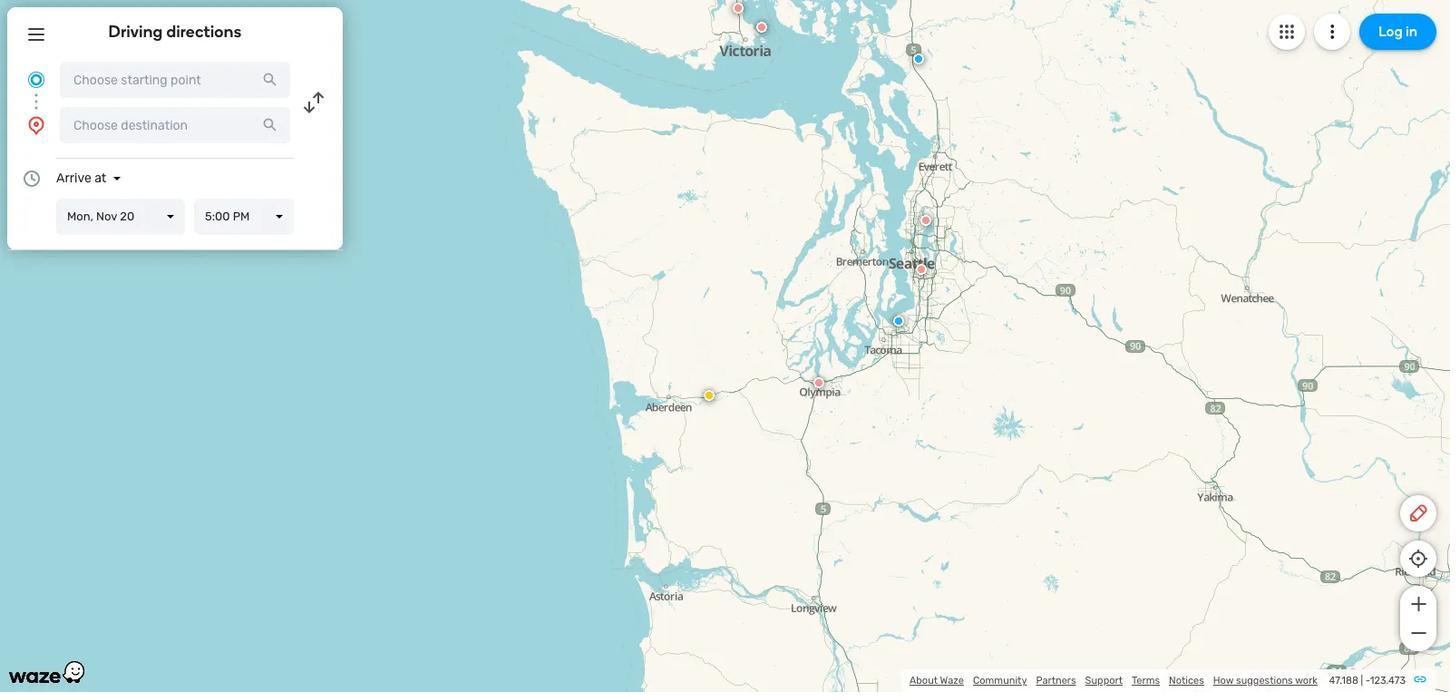 Task type: describe. For each thing, give the bounding box(es) containing it.
directions
[[167, 22, 242, 42]]

mon, nov 20
[[67, 210, 135, 223]]

20
[[120, 210, 135, 223]]

0 vertical spatial road closed image
[[733, 3, 744, 14]]

driving
[[108, 22, 163, 42]]

zoom out image
[[1408, 623, 1431, 644]]

pencil image
[[1408, 503, 1430, 525]]

hazard image
[[704, 390, 715, 401]]

terms
[[1132, 675, 1161, 687]]

about waze link
[[910, 675, 965, 687]]

how suggestions work link
[[1214, 675, 1319, 687]]

work
[[1296, 675, 1319, 687]]

-
[[1366, 675, 1371, 687]]

nov
[[96, 210, 117, 223]]

driving directions
[[108, 22, 242, 42]]

|
[[1362, 675, 1364, 687]]

police image
[[894, 316, 905, 327]]

notices link
[[1170, 675, 1205, 687]]

current location image
[[25, 69, 47, 91]]

about waze community partners support terms notices how suggestions work
[[910, 675, 1319, 687]]

community link
[[974, 675, 1028, 687]]

arrive at
[[56, 171, 106, 186]]

123.473
[[1371, 675, 1407, 687]]

5:00 pm list box
[[194, 199, 294, 235]]

partners
[[1037, 675, 1077, 687]]

5:00 pm
[[205, 210, 250, 223]]



Task type: vqa. For each thing, say whether or not it's contained in the screenshot.
-
yes



Task type: locate. For each thing, give the bounding box(es) containing it.
1 vertical spatial road closed image
[[921, 215, 932, 226]]

2 vertical spatial road closed image
[[917, 264, 927, 275]]

mon,
[[67, 210, 93, 223]]

support link
[[1086, 675, 1123, 687]]

about
[[910, 675, 938, 687]]

waze
[[941, 675, 965, 687]]

mon, nov 20 list box
[[56, 199, 185, 235]]

suggestions
[[1237, 675, 1294, 687]]

community
[[974, 675, 1028, 687]]

notices
[[1170, 675, 1205, 687]]

5:00
[[205, 210, 230, 223]]

road closed image
[[757, 22, 768, 33], [814, 377, 825, 388]]

support
[[1086, 675, 1123, 687]]

link image
[[1414, 672, 1428, 687]]

0 vertical spatial road closed image
[[757, 22, 768, 33]]

terms link
[[1132, 675, 1161, 687]]

47.188 | -123.473
[[1330, 675, 1407, 687]]

1 vertical spatial road closed image
[[814, 377, 825, 388]]

location image
[[25, 114, 47, 136]]

0 horizontal spatial road closed image
[[757, 22, 768, 33]]

Choose destination text field
[[60, 107, 290, 143]]

clock image
[[21, 168, 43, 190]]

how
[[1214, 675, 1234, 687]]

arrive
[[56, 171, 91, 186]]

1 horizontal spatial road closed image
[[814, 377, 825, 388]]

partners link
[[1037, 675, 1077, 687]]

at
[[95, 171, 106, 186]]

47.188
[[1330, 675, 1359, 687]]

pm
[[233, 210, 250, 223]]

zoom in image
[[1408, 593, 1431, 615]]

Choose starting point text field
[[60, 62, 290, 98]]

police image
[[914, 54, 925, 64]]

road closed image
[[733, 3, 744, 14], [921, 215, 932, 226], [917, 264, 927, 275]]



